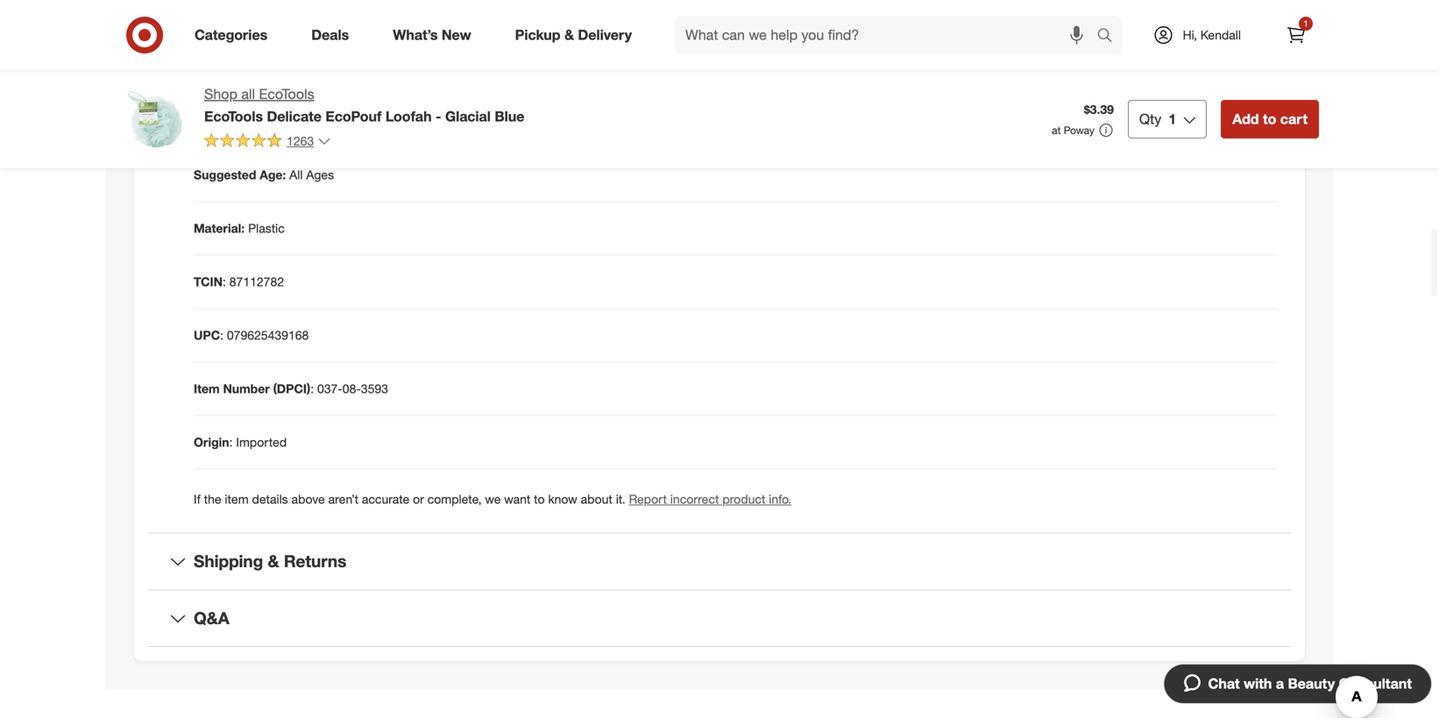Task type: vqa. For each thing, say whether or not it's contained in the screenshot.


Task type: describe. For each thing, give the bounding box(es) containing it.
for more online video tutorials, plus tips and tricks on how to use our sponges, visit our youtube channel.
[[750, 44, 1277, 76]]

broken
[[1061, 0, 1099, 6]]

tie
[[1190, 0, 1203, 6]]

cart
[[1281, 110, 1308, 128]]

1 link
[[1278, 16, 1316, 54]]

categories
[[195, 26, 268, 43]]

chat with a beauty consultant button
[[1164, 664, 1433, 704]]

material:
[[194, 221, 245, 236]]

0 horizontal spatial 1
[[1169, 110, 1177, 128]]

hang to dry. replace every 30 days. pouf is recyclable if broken down- just snip tie in center of pouf to unravel and separate netting and ribbon, then recycle.
[[750, 0, 1269, 24]]

new
[[442, 26, 471, 43]]

want
[[505, 492, 531, 507]]

on
[[1030, 44, 1043, 59]]

categories link
[[180, 16, 290, 54]]

to right want
[[534, 492, 545, 507]]

1 vertical spatial ecotools
[[204, 108, 263, 125]]

& for pickup
[[565, 26, 574, 43]]

and down replace on the right
[[835, 8, 856, 24]]

just
[[1140, 0, 1160, 6]]

to inside for more online video tutorials, plus tips and tricks on how to use our sponges, visit our youtube channel.
[[1073, 44, 1084, 59]]

center
[[1219, 0, 1255, 6]]

delivery
[[578, 26, 632, 43]]

beauty
[[1289, 675, 1336, 692]]

replace
[[820, 0, 865, 6]]

-
[[436, 108, 442, 125]]

in
[[1207, 0, 1216, 6]]

pickup & delivery link
[[500, 16, 654, 54]]

87112782
[[230, 274, 284, 289]]

search button
[[1090, 16, 1132, 58]]

tricks
[[996, 44, 1026, 59]]

what's
[[393, 26, 438, 43]]

above
[[292, 492, 325, 507]]

q&a
[[194, 608, 230, 628]]

incorrect
[[671, 492, 719, 507]]

report
[[629, 492, 667, 507]]

consultant
[[1340, 675, 1413, 692]]

tutorials,
[[872, 44, 919, 59]]

imported
[[236, 435, 287, 450]]

the
[[204, 492, 221, 507]]

use
[[1087, 44, 1107, 59]]

dry.
[[797, 0, 816, 6]]

& for shipping
[[268, 551, 279, 571]]

details
[[252, 492, 288, 507]]

q&a button
[[148, 591, 1292, 646]]

report incorrect product info. button
[[629, 491, 792, 508]]

sponges,
[[1132, 44, 1182, 59]]

shipping
[[194, 551, 263, 571]]

pouf
[[951, 0, 976, 6]]

more
[[771, 44, 799, 59]]

info.
[[769, 492, 792, 507]]

0 vertical spatial 1
[[1304, 18, 1309, 29]]

: for 87112782
[[223, 274, 226, 289]]

every
[[868, 0, 898, 6]]

if
[[1051, 0, 1057, 6]]

add
[[1233, 110, 1260, 128]]

pickup & delivery
[[515, 26, 632, 43]]

tips
[[949, 44, 969, 59]]

2 our from the left
[[1211, 44, 1229, 59]]

snip
[[1163, 0, 1186, 6]]

hang
[[750, 0, 779, 6]]

1263
[[287, 133, 314, 149]]

: for 079625439168
[[220, 328, 224, 343]]

08-
[[343, 381, 361, 396]]

days.
[[918, 0, 947, 6]]

pickup
[[515, 26, 561, 43]]

poway
[[1064, 124, 1095, 137]]

What can we help you find? suggestions appear below search field
[[675, 16, 1102, 54]]

ages
[[306, 167, 334, 182]]

at
[[1053, 124, 1061, 137]]

search
[[1090, 28, 1132, 45]]

hi, kendall
[[1184, 27, 1242, 43]]

: left 037-
[[311, 381, 314, 396]]

product
[[723, 492, 766, 507]]

plus
[[922, 44, 945, 59]]

: for imported
[[229, 435, 233, 450]]

we
[[485, 492, 501, 507]]

deals link
[[297, 16, 371, 54]]

pouf
[[750, 8, 775, 24]]

shop all ecotools ecotools delicate ecopouf loofah - glacial blue
[[204, 86, 525, 125]]

if the item details above aren't accurate or complete, we want to know about it. report incorrect product info.
[[194, 492, 792, 507]]

item
[[225, 492, 249, 507]]

know
[[548, 492, 578, 507]]

returns
[[284, 551, 347, 571]]

tcin : 87112782
[[194, 274, 284, 289]]



Task type: locate. For each thing, give the bounding box(es) containing it.
recyclable
[[991, 0, 1047, 6]]

down-
[[1102, 0, 1137, 6]]

loofah
[[386, 108, 432, 125]]

blue
[[495, 108, 525, 125]]

what's new link
[[378, 16, 493, 54]]

material: plastic
[[194, 221, 285, 236]]

1 horizontal spatial &
[[565, 26, 574, 43]]

how
[[1047, 44, 1070, 59]]

to right the add
[[1264, 110, 1277, 128]]

all
[[290, 167, 303, 182]]

1 our from the left
[[1111, 44, 1129, 59]]

if
[[194, 492, 201, 507]]

qty
[[1140, 110, 1162, 128]]

aren't
[[328, 492, 359, 507]]

to
[[783, 0, 793, 6], [778, 8, 789, 24], [1073, 44, 1084, 59], [1264, 110, 1277, 128], [534, 492, 545, 507]]

unravel
[[792, 8, 832, 24]]

ecopouf
[[326, 108, 382, 125]]

3593
[[361, 381, 388, 396]]

or
[[413, 492, 424, 507]]

add to cart
[[1233, 110, 1308, 128]]

and
[[835, 8, 856, 24], [952, 8, 972, 24], [972, 44, 993, 59]]

hi,
[[1184, 27, 1198, 43]]

and inside for more online video tutorials, plus tips and tricks on how to use our sponges, visit our youtube channel.
[[972, 44, 993, 59]]

what's new
[[393, 26, 471, 43]]

channel.
[[750, 61, 796, 76]]

of
[[1258, 0, 1269, 6]]

separate
[[859, 8, 907, 24]]

specifications
[[194, 121, 306, 141]]

at poway
[[1053, 124, 1095, 137]]

image of ecotools delicate ecopouf loofah - glacial blue image
[[120, 84, 190, 154]]

and down the pouf
[[952, 8, 972, 24]]

specifications button
[[148, 103, 1292, 159]]

plastic
[[248, 221, 285, 236]]

age:
[[260, 167, 286, 182]]

chat with a beauty consultant
[[1209, 675, 1413, 692]]

$3.39
[[1085, 102, 1115, 117]]

is
[[979, 0, 988, 6]]

0 vertical spatial ecotools
[[259, 86, 315, 103]]

&
[[565, 26, 574, 43], [268, 551, 279, 571]]

037-
[[317, 381, 343, 396]]

& inside pickup & delivery link
[[565, 26, 574, 43]]

origin
[[194, 435, 229, 450]]

079625439168
[[227, 328, 309, 343]]

kendall
[[1201, 27, 1242, 43]]

1 vertical spatial 1
[[1169, 110, 1177, 128]]

with
[[1245, 675, 1273, 692]]

ecotools down shop
[[204, 108, 263, 125]]

ecotools
[[259, 86, 315, 103], [204, 108, 263, 125]]

: left '079625439168'
[[220, 328, 224, 343]]

to left dry. on the right top of page
[[783, 0, 793, 6]]

1 horizontal spatial our
[[1211, 44, 1229, 59]]

our right use
[[1111, 44, 1129, 59]]

and right tips
[[972, 44, 993, 59]]

0 vertical spatial &
[[565, 26, 574, 43]]

0 horizontal spatial our
[[1111, 44, 1129, 59]]

then
[[1018, 8, 1042, 24]]

online
[[803, 44, 835, 59]]

to right pouf
[[778, 8, 789, 24]]

number
[[223, 381, 270, 396]]

all
[[242, 86, 255, 103]]

recycle.
[[1045, 8, 1088, 24]]

upc : 079625439168
[[194, 328, 309, 343]]

to inside button
[[1264, 110, 1277, 128]]

:
[[223, 274, 226, 289], [220, 328, 224, 343], [311, 381, 314, 396], [229, 435, 233, 450]]

: left imported
[[229, 435, 233, 450]]

item
[[194, 381, 220, 396]]

glacial
[[445, 108, 491, 125]]

1 right qty on the right top
[[1169, 110, 1177, 128]]

upc
[[194, 328, 220, 343]]

: left "87112782"
[[223, 274, 226, 289]]

deals
[[312, 26, 349, 43]]

qty 1
[[1140, 110, 1177, 128]]

origin : imported
[[194, 435, 287, 450]]

visit
[[1186, 44, 1207, 59]]

shipping & returns
[[194, 551, 347, 571]]

video
[[839, 44, 869, 59]]

ecotools up delicate
[[259, 86, 315, 103]]

shop
[[204, 86, 238, 103]]

& left returns
[[268, 551, 279, 571]]

& inside shipping & returns dropdown button
[[268, 551, 279, 571]]

1
[[1304, 18, 1309, 29], [1169, 110, 1177, 128]]

1 horizontal spatial 1
[[1304, 18, 1309, 29]]

it.
[[616, 492, 626, 507]]

to left use
[[1073, 44, 1084, 59]]

our down kendall
[[1211, 44, 1229, 59]]

0 horizontal spatial &
[[268, 551, 279, 571]]

tcin
[[194, 274, 223, 289]]

1 vertical spatial &
[[268, 551, 279, 571]]

1 right kendall
[[1304, 18, 1309, 29]]

netting
[[910, 8, 948, 24]]

(dpci)
[[273, 381, 311, 396]]

ribbon,
[[976, 8, 1014, 24]]

for
[[750, 44, 767, 59]]

shipping & returns button
[[148, 534, 1292, 590]]

& right pickup
[[565, 26, 574, 43]]



